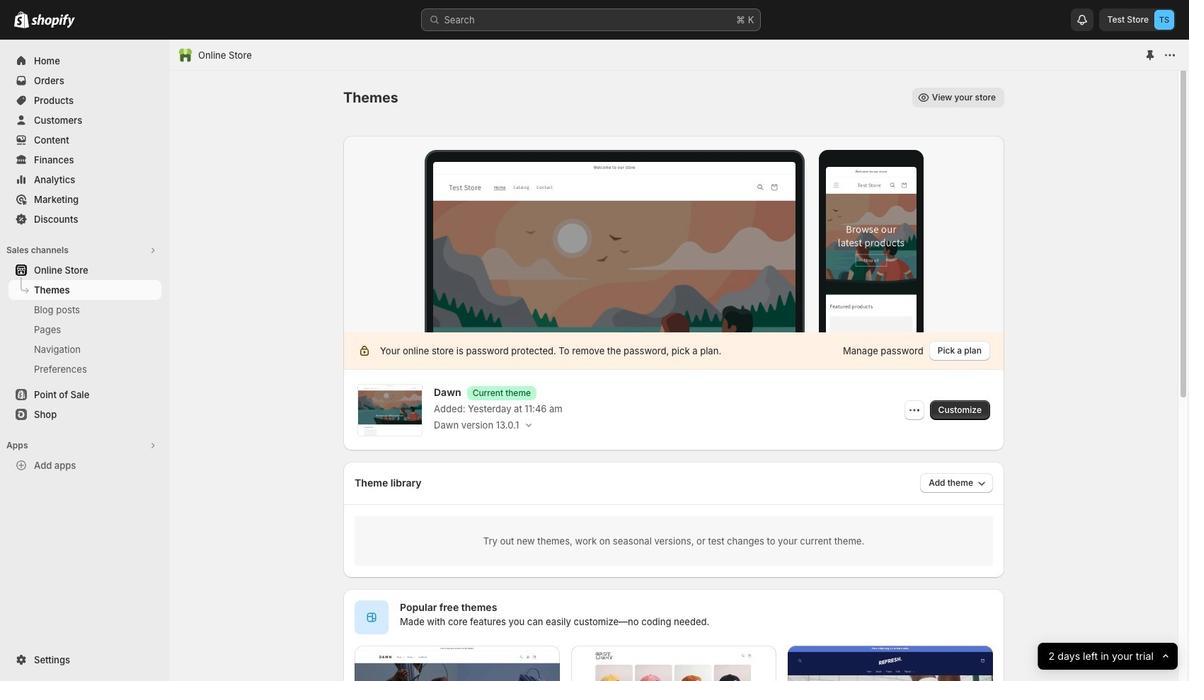 Task type: describe. For each thing, give the bounding box(es) containing it.
1 horizontal spatial shopify image
[[31, 14, 75, 28]]

test store image
[[1155, 10, 1175, 30]]

online store image
[[178, 48, 193, 62]]



Task type: locate. For each thing, give the bounding box(es) containing it.
shopify image
[[14, 11, 29, 28], [31, 14, 75, 28]]

0 horizontal spatial shopify image
[[14, 11, 29, 28]]



Task type: vqa. For each thing, say whether or not it's contained in the screenshot.
My Store image
no



